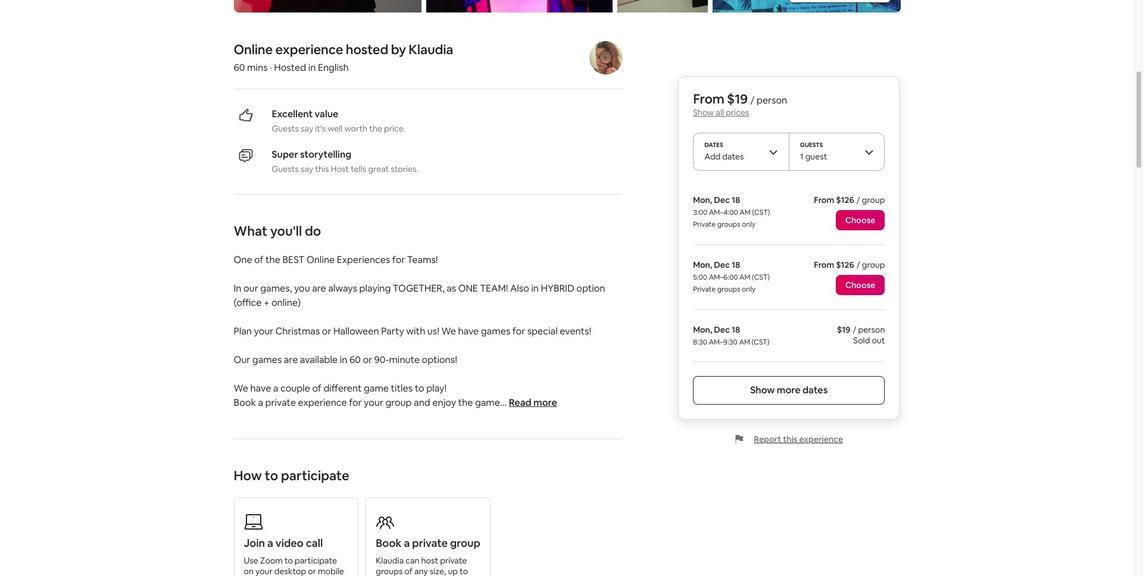 Task type: describe. For each thing, give the bounding box(es) containing it.
more for show
[[777, 384, 801, 397]]

in
[[234, 282, 241, 295]]

guest
[[805, 151, 827, 162]]

/ inside the from $19 / person show all prices
[[751, 94, 755, 107]]

all
[[716, 107, 724, 118]]

guests 1 guest
[[800, 141, 827, 162]]

read more button
[[509, 396, 557, 410]]

am for mon, dec 18 5:00 am–6:00 am (cst) private groups only
[[739, 273, 750, 282]]

any
[[414, 566, 428, 576]]

1 horizontal spatial this
[[783, 434, 797, 445]]

as
[[447, 282, 456, 295]]

our games are available in 60 or 90-minute options!
[[234, 354, 457, 366]]

what you'll do
[[234, 223, 321, 239]]

hosted
[[274, 61, 306, 74]]

1 vertical spatial show
[[750, 384, 775, 397]]

2 vertical spatial private
[[440, 555, 467, 566]]

game
[[364, 382, 389, 395]]

join a video call use zoom to participate on your desktop or mobil
[[244, 536, 346, 576]]

group inside book a private group klaudia can host private groups of any size, up t
[[450, 536, 480, 550]]

in inside in our games, you are always playing together, as one team! also in hybrid option (office + online)
[[531, 282, 539, 295]]

by klaudia
[[391, 41, 453, 58]]

price.
[[384, 123, 405, 134]]

size,
[[430, 566, 446, 576]]

call
[[306, 536, 323, 550]]

1 horizontal spatial games
[[481, 325, 510, 338]]

book inside book a private group klaudia can host private groups of any size, up t
[[376, 536, 402, 550]]

am for mon, dec 18 3:00 am–4:00 am (cst) private groups only
[[740, 208, 751, 217]]

1 horizontal spatial have
[[458, 325, 479, 338]]

mon, dec 18 3:00 am–4:00 am (cst) private groups only
[[693, 195, 770, 229]]

1 horizontal spatial or
[[322, 325, 331, 338]]

more for read
[[533, 396, 557, 409]]

1 vertical spatial 60
[[349, 354, 361, 366]]

0 vertical spatial participate
[[281, 467, 349, 484]]

minute
[[389, 354, 420, 366]]

am–4:00
[[709, 208, 738, 217]]

hybrid
[[541, 282, 574, 295]]

great
[[368, 164, 389, 174]]

titles
[[391, 382, 413, 395]]

host
[[331, 164, 349, 174]]

mon, dec 18 5:00 am–6:00 am (cst) private groups only
[[693, 260, 770, 294]]

hosted
[[346, 41, 388, 58]]

playing
[[359, 282, 391, 295]]

$19 inside $19 / person sold out
[[837, 324, 850, 335]]

sold
[[853, 335, 870, 346]]

how to participate
[[234, 467, 349, 484]]

report this experience button
[[735, 434, 843, 445]]

experience inside online experience hosted by klaudia 60 mins · hosted in english
[[275, 41, 343, 58]]

say for storytelling
[[301, 164, 313, 174]]

show more dates link
[[693, 376, 885, 405]]

special
[[527, 325, 558, 338]]

mon, for mon, dec 18 5:00 am–6:00 am (cst) private groups only
[[693, 260, 712, 270]]

up
[[448, 566, 458, 576]]

report this experience
[[754, 434, 843, 445]]

1
[[800, 151, 804, 162]]

prices
[[726, 107, 749, 118]]

can
[[406, 555, 419, 566]]

in our games, you are always playing together, as one team! also in hybrid option (office + online)
[[234, 282, 605, 309]]

dates for dates add dates
[[722, 151, 744, 162]]

1 vertical spatial to
[[265, 467, 278, 484]]

one
[[234, 254, 252, 266]]

the inside we have a couple of different game titles to play! book a private experience for your group and enjoy the game…
[[458, 396, 473, 409]]

2 vertical spatial experience
[[799, 434, 843, 445]]

experience inside we have a couple of different game titles to play! book a private experience for your group and enjoy the game…
[[298, 396, 347, 409]]

klaudia
[[376, 555, 404, 566]]

mon, dec 18 8:30 am–9:30 am (cst)
[[693, 324, 770, 347]]

online)
[[271, 296, 301, 309]]

it's
[[315, 123, 326, 134]]

in inside online experience hosted by klaudia 60 mins · hosted in english
[[308, 61, 316, 74]]

excellent value guests say it's well worth the price.
[[272, 108, 405, 134]]

guests for super storytelling
[[272, 164, 299, 174]]

choose for mon, dec 18 5:00 am–6:00 am (cst) private groups only
[[845, 280, 875, 291]]

to inside the join a video call use zoom to participate on your desktop or mobil
[[285, 555, 293, 566]]

18 for mon, dec 18 5:00 am–6:00 am (cst) private groups only
[[732, 260, 740, 270]]

english
[[318, 61, 349, 74]]

how
[[234, 467, 262, 484]]

one of the best online experiences for teams!
[[234, 254, 438, 266]]

well
[[328, 123, 343, 134]]

0 vertical spatial your
[[254, 325, 273, 338]]

groups for 3:00 am–4:00 am (cst)
[[717, 220, 740, 229]]

teams!
[[407, 254, 438, 266]]

dec for mon, dec 18 3:00 am–4:00 am (cst) private groups only
[[714, 195, 730, 205]]

show all prices button
[[693, 107, 749, 118]]

choose for mon, dec 18 3:00 am–4:00 am (cst) private groups only
[[845, 215, 875, 226]]

join
[[244, 536, 265, 550]]

a inside the join a video call use zoom to participate on your desktop or mobil
[[267, 536, 273, 550]]

dates for show more dates
[[803, 384, 828, 397]]

$19 inside the from $19 / person show all prices
[[727, 90, 748, 107]]

your inside the join a video call use zoom to participate on your desktop or mobil
[[255, 566, 272, 576]]

+
[[264, 296, 269, 309]]

you'll
[[270, 223, 302, 239]]

read more
[[509, 396, 557, 409]]

guests for excellent value
[[272, 123, 299, 134]]

your inside we have a couple of different game titles to play! book a private experience for your group and enjoy the game…
[[364, 396, 383, 409]]

am–9:30
[[709, 338, 738, 347]]

plan
[[234, 325, 252, 338]]

from $126 / group for mon, dec 18 3:00 am–4:00 am (cst) private groups only
[[814, 195, 885, 205]]

halloween
[[333, 325, 379, 338]]

our
[[234, 354, 250, 366]]

mon, for mon, dec 18 8:30 am–9:30 am (cst)
[[693, 324, 712, 335]]

(cst) for mon, dec 18 8:30 am–9:30 am (cst)
[[752, 338, 770, 347]]

desktop
[[274, 566, 306, 576]]

am–6:00
[[709, 273, 738, 282]]

available
[[300, 354, 338, 366]]

group inside we have a couple of different game titles to play! book a private experience for your group and enjoy the game…
[[385, 396, 412, 409]]

0 horizontal spatial games
[[252, 354, 282, 366]]

storytelling
[[300, 148, 351, 161]]

8:30
[[693, 338, 707, 347]]

are inside in our games, you are always playing together, as one team! also in hybrid option (office + online)
[[312, 282, 326, 295]]

0 vertical spatial of
[[254, 254, 263, 266]]

events!
[[560, 325, 591, 338]]

super
[[272, 148, 298, 161]]

groups for book a private group
[[376, 566, 403, 576]]

worth
[[344, 123, 367, 134]]

0 vertical spatial for
[[392, 254, 405, 266]]

dates
[[704, 141, 723, 149]]

read
[[509, 396, 531, 409]]



Task type: vqa. For each thing, say whether or not it's contained in the screenshot.
the right Book
yes



Task type: locate. For each thing, give the bounding box(es) containing it.
1 vertical spatial your
[[364, 396, 383, 409]]

0 vertical spatial show
[[693, 107, 714, 118]]

0 vertical spatial say
[[301, 123, 313, 134]]

1 horizontal spatial are
[[312, 282, 326, 295]]

book down our
[[234, 396, 256, 409]]

one
[[458, 282, 478, 295]]

1 vertical spatial we
[[234, 382, 248, 395]]

mon, inside mon, dec 18 5:00 am–6:00 am (cst) private groups only
[[693, 260, 712, 270]]

online experience hosted by klaudia 60 mins · hosted in english
[[234, 41, 453, 74]]

2 vertical spatial (cst)
[[752, 338, 770, 347]]

am inside mon, dec 18 3:00 am–4:00 am (cst) private groups only
[[740, 208, 751, 217]]

person
[[757, 94, 787, 107], [858, 324, 885, 335]]

mon, up the 3:00
[[693, 195, 712, 205]]

party
[[381, 325, 404, 338]]

or left 90-
[[363, 354, 372, 366]]

18 up am–9:30
[[732, 324, 740, 335]]

0 vertical spatial mon,
[[693, 195, 712, 205]]

a inside book a private group klaudia can host private groups of any size, up t
[[404, 536, 410, 550]]

2 vertical spatial am
[[739, 338, 750, 347]]

dec up the am–6:00
[[714, 260, 730, 270]]

1 choose link from the top
[[836, 210, 885, 230]]

0 horizontal spatial more
[[533, 396, 557, 409]]

2 vertical spatial from
[[814, 260, 834, 270]]

1 vertical spatial games
[[252, 354, 282, 366]]

1 vertical spatial person
[[858, 324, 885, 335]]

super storytelling guests say this host tells great stories.
[[272, 148, 418, 174]]

am for mon, dec 18 8:30 am–9:30 am (cst)
[[739, 338, 750, 347]]

with
[[406, 325, 425, 338]]

0 vertical spatial experience
[[275, 41, 343, 58]]

private down 5:00
[[693, 285, 716, 294]]

dates add dates
[[704, 141, 744, 162]]

1 vertical spatial choose
[[845, 280, 875, 291]]

dec for mon, dec 18 5:00 am–6:00 am (cst) private groups only
[[714, 260, 730, 270]]

only up mon, dec 18 8:30 am–9:30 am (cst)
[[742, 285, 756, 294]]

more inside button
[[533, 396, 557, 409]]

am inside mon, dec 18 8:30 am–9:30 am (cst)
[[739, 338, 750, 347]]

2 choose link from the top
[[836, 275, 885, 295]]

60 left the mins at the top
[[234, 61, 245, 74]]

online up the mins at the top
[[234, 41, 273, 58]]

choose link for mon, dec 18 3:00 am–4:00 am (cst) private groups only
[[836, 210, 885, 230]]

have
[[458, 325, 479, 338], [250, 382, 271, 395]]

60 inside online experience hosted by klaudia 60 mins · hosted in english
[[234, 61, 245, 74]]

for
[[392, 254, 405, 266], [512, 325, 525, 338], [349, 396, 362, 409]]

1 $126 from the top
[[836, 195, 854, 205]]

together,
[[393, 282, 445, 295]]

say for value
[[301, 123, 313, 134]]

online inside online experience hosted by klaudia 60 mins · hosted in english
[[234, 41, 273, 58]]

2 from $126 / group from the top
[[814, 260, 885, 270]]

3 18 from the top
[[732, 324, 740, 335]]

tells
[[351, 164, 366, 174]]

only inside mon, dec 18 5:00 am–6:00 am (cst) private groups only
[[742, 285, 756, 294]]

mon,
[[693, 195, 712, 205], [693, 260, 712, 270], [693, 324, 712, 335]]

say down storytelling in the left top of the page
[[301, 164, 313, 174]]

1 horizontal spatial show
[[750, 384, 775, 397]]

experience up hosted
[[275, 41, 343, 58]]

2 vertical spatial of
[[404, 566, 413, 576]]

video
[[276, 536, 304, 550]]

1 horizontal spatial online
[[307, 254, 335, 266]]

0 vertical spatial (cst)
[[752, 208, 770, 217]]

1 say from the top
[[301, 123, 313, 134]]

0 horizontal spatial book
[[234, 396, 256, 409]]

this right report
[[783, 434, 797, 445]]

2 horizontal spatial in
[[531, 282, 539, 295]]

5:00
[[693, 273, 707, 282]]

we have a couple of different game titles to play! book a private experience for your group and enjoy the game…
[[234, 382, 509, 409]]

dates up the report this experience on the bottom of page
[[803, 384, 828, 397]]

the right the enjoy
[[458, 396, 473, 409]]

am right the am–6:00
[[739, 273, 750, 282]]

0 vertical spatial dates
[[722, 151, 744, 162]]

am inside mon, dec 18 5:00 am–6:00 am (cst) private groups only
[[739, 273, 750, 282]]

group
[[862, 195, 885, 205], [862, 260, 885, 270], [385, 396, 412, 409], [450, 536, 480, 550]]

(cst) inside mon, dec 18 8:30 am–9:30 am (cst)
[[752, 338, 770, 347]]

show inside the from $19 / person show all prices
[[693, 107, 714, 118]]

for down different
[[349, 396, 362, 409]]

or inside the join a video call use zoom to participate on your desktop or mobil
[[308, 566, 316, 576]]

mon, inside mon, dec 18 8:30 am–9:30 am (cst)
[[693, 324, 712, 335]]

0 vertical spatial to
[[415, 382, 424, 395]]

only for mon, dec 18 3:00 am–4:00 am (cst) private groups only
[[742, 220, 756, 229]]

experience
[[275, 41, 343, 58], [298, 396, 347, 409], [799, 434, 843, 445]]

0 vertical spatial 60
[[234, 61, 245, 74]]

1 horizontal spatial person
[[858, 324, 885, 335]]

your right on
[[255, 566, 272, 576]]

more up report this experience "button"
[[777, 384, 801, 397]]

1 from $126 / group from the top
[[814, 195, 885, 205]]

$19 left sold
[[837, 324, 850, 335]]

show left all
[[693, 107, 714, 118]]

private for mon, dec 18 3:00 am–4:00 am (cst) private groups only
[[693, 220, 716, 229]]

1 choose from the top
[[845, 215, 875, 226]]

person inside $19 / person sold out
[[858, 324, 885, 335]]

0 vertical spatial from
[[693, 90, 724, 107]]

the left 'best' at the top of page
[[266, 254, 280, 266]]

3 dec from the top
[[714, 324, 730, 335]]

18 for mon, dec 18 8:30 am–9:30 am (cst)
[[732, 324, 740, 335]]

have left "couple"
[[250, 382, 271, 395]]

book up the klaudia
[[376, 536, 402, 550]]

say inside excellent value guests say it's well worth the price.
[[301, 123, 313, 134]]

private up host
[[412, 536, 448, 550]]

private inside mon, dec 18 3:00 am–4:00 am (cst) private groups only
[[693, 220, 716, 229]]

guests inside guests 1 guest
[[800, 141, 823, 149]]

1 horizontal spatial in
[[340, 354, 347, 366]]

groups down the am–6:00
[[717, 285, 740, 294]]

dec inside mon, dec 18 3:00 am–4:00 am (cst) private groups only
[[714, 195, 730, 205]]

1 vertical spatial experience
[[298, 396, 347, 409]]

groups
[[717, 220, 740, 229], [717, 285, 740, 294], [376, 566, 403, 576]]

what
[[234, 223, 267, 239]]

$126 for mon, dec 18 3:00 am–4:00 am (cst) private groups only
[[836, 195, 854, 205]]

for left special
[[512, 325, 525, 338]]

18 for mon, dec 18 3:00 am–4:00 am (cst) private groups only
[[732, 195, 740, 205]]

of right "couple"
[[312, 382, 321, 395]]

1 horizontal spatial for
[[392, 254, 405, 266]]

experience down different
[[298, 396, 347, 409]]

this inside super storytelling guests say this host tells great stories.
[[315, 164, 329, 174]]

your down game at bottom left
[[364, 396, 383, 409]]

from for mon, dec 18 5:00 am–6:00 am (cst) private groups only
[[814, 260, 834, 270]]

groups inside mon, dec 18 5:00 am–6:00 am (cst) private groups only
[[717, 285, 740, 294]]

0 vertical spatial guests
[[272, 123, 299, 134]]

show more dates
[[750, 384, 828, 397]]

we
[[441, 325, 456, 338], [234, 382, 248, 395]]

60 left 90-
[[349, 354, 361, 366]]

we down our
[[234, 382, 248, 395]]

dates
[[722, 151, 744, 162], [803, 384, 828, 397]]

mon, inside mon, dec 18 3:00 am–4:00 am (cst) private groups only
[[693, 195, 712, 205]]

0 vertical spatial online
[[234, 41, 273, 58]]

0 horizontal spatial this
[[315, 164, 329, 174]]

private
[[693, 220, 716, 229], [693, 285, 716, 294]]

mon, for mon, dec 18 3:00 am–4:00 am (cst) private groups only
[[693, 195, 712, 205]]

18 inside mon, dec 18 3:00 am–4:00 am (cst) private groups only
[[732, 195, 740, 205]]

guests inside excellent value guests say it's well worth the price.
[[272, 123, 299, 134]]

on
[[244, 566, 254, 576]]

different
[[324, 382, 362, 395]]

2 horizontal spatial for
[[512, 325, 525, 338]]

1 vertical spatial private
[[412, 536, 448, 550]]

say left it's
[[301, 123, 313, 134]]

2 only from the top
[[742, 285, 756, 294]]

our hosts have great energy and storytelling skills :) image
[[617, 0, 708, 12], [617, 0, 708, 12]]

0 vertical spatial groups
[[717, 220, 740, 229]]

say inside super storytelling guests say this host tells great stories.
[[301, 164, 313, 174]]

mon, up 8:30
[[693, 324, 712, 335]]

(cst) inside mon, dec 18 5:00 am–6:00 am (cst) private groups only
[[752, 273, 770, 282]]

$19
[[727, 90, 748, 107], [837, 324, 850, 335]]

from
[[693, 90, 724, 107], [814, 195, 834, 205], [814, 260, 834, 270]]

1 vertical spatial this
[[783, 434, 797, 445]]

0 horizontal spatial dates
[[722, 151, 744, 162]]

show up report
[[750, 384, 775, 397]]

more
[[777, 384, 801, 397], [533, 396, 557, 409]]

0 vertical spatial book
[[234, 396, 256, 409]]

excellent
[[272, 108, 313, 120]]

have inside we have a couple of different game titles to play! book a private experience for your group and enjoy the game…
[[250, 382, 271, 395]]

best
[[282, 254, 304, 266]]

0 horizontal spatial online
[[234, 41, 273, 58]]

us!
[[427, 325, 439, 338]]

90-
[[374, 354, 389, 366]]

from $19 / person show all prices
[[693, 90, 787, 118]]

only
[[742, 220, 756, 229], [742, 285, 756, 294]]

1 vertical spatial the
[[266, 254, 280, 266]]

1 private from the top
[[693, 220, 716, 229]]

0 vertical spatial in
[[308, 61, 316, 74]]

2 private from the top
[[693, 285, 716, 294]]

1 horizontal spatial book
[[376, 536, 402, 550]]

(cst) right am–9:30
[[752, 338, 770, 347]]

private inside mon, dec 18 5:00 am–6:00 am (cst) private groups only
[[693, 285, 716, 294]]

3 mon, from the top
[[693, 324, 712, 335]]

zoom
[[260, 555, 283, 566]]

a
[[273, 382, 278, 395], [258, 396, 263, 409], [267, 536, 273, 550], [404, 536, 410, 550]]

$19 right all
[[727, 90, 748, 107]]

person inside the from $19 / person show all prices
[[757, 94, 787, 107]]

0 horizontal spatial 60
[[234, 61, 245, 74]]

are
[[312, 282, 326, 295], [284, 354, 298, 366]]

to inside we have a couple of different game titles to play! book a private experience for your group and enjoy the game…
[[415, 382, 424, 395]]

groups for 5:00 am–6:00 am (cst)
[[717, 285, 740, 294]]

dates inside dates add dates
[[722, 151, 744, 162]]

experiences
[[337, 254, 390, 266]]

in right available
[[340, 354, 347, 366]]

0 vertical spatial private
[[265, 396, 296, 409]]

$126 for mon, dec 18 5:00 am–6:00 am (cst) private groups only
[[836, 260, 854, 270]]

2 18 from the top
[[732, 260, 740, 270]]

of inside we have a couple of different game titles to play! book a private experience for your group and enjoy the game…
[[312, 382, 321, 395]]

game…
[[475, 396, 507, 409]]

are left available
[[284, 354, 298, 366]]

0 horizontal spatial in
[[308, 61, 316, 74]]

2 vertical spatial the
[[458, 396, 473, 409]]

of
[[254, 254, 263, 266], [312, 382, 321, 395], [404, 566, 413, 576]]

of right one
[[254, 254, 263, 266]]

for left the teams!
[[392, 254, 405, 266]]

0 vertical spatial are
[[312, 282, 326, 295]]

1 vertical spatial groups
[[717, 285, 740, 294]]

show
[[693, 107, 714, 118], [750, 384, 775, 397]]

do
[[305, 223, 321, 239]]

groups inside mon, dec 18 3:00 am–4:00 am (cst) private groups only
[[717, 220, 740, 229]]

0 vertical spatial 18
[[732, 195, 740, 205]]

games,
[[260, 282, 292, 295]]

dec inside mon, dec 18 5:00 am–6:00 am (cst) private groups only
[[714, 260, 730, 270]]

and
[[414, 396, 430, 409]]

(cst) inside mon, dec 18 3:00 am–4:00 am (cst) private groups only
[[752, 208, 770, 217]]

18 inside mon, dec 18 8:30 am–9:30 am (cst)
[[732, 324, 740, 335]]

1 horizontal spatial of
[[312, 382, 321, 395]]

option
[[576, 282, 605, 295]]

to right how
[[265, 467, 278, 484]]

games
[[481, 325, 510, 338], [252, 354, 282, 366]]

use
[[244, 555, 258, 566]]

0 horizontal spatial to
[[265, 467, 278, 484]]

in right also
[[531, 282, 539, 295]]

value
[[315, 108, 338, 120]]

groups inside book a private group klaudia can host private groups of any size, up t
[[376, 566, 403, 576]]

2 horizontal spatial to
[[415, 382, 424, 395]]

guests
[[272, 123, 299, 134], [800, 141, 823, 149], [272, 164, 299, 174]]

dec for mon, dec 18 8:30 am–9:30 am (cst)
[[714, 324, 730, 335]]

learn more about the host, klaudia. image
[[589, 41, 623, 74], [589, 41, 623, 74]]

only up mon, dec 18 5:00 am–6:00 am (cst) private groups only
[[742, 220, 756, 229]]

1 only from the top
[[742, 220, 756, 229]]

always
[[328, 282, 357, 295]]

2 $126 from the top
[[836, 260, 854, 270]]

guests inside super storytelling guests say this host tells great stories.
[[272, 164, 299, 174]]

2 say from the top
[[301, 164, 313, 174]]

your right plan on the left bottom of page
[[254, 325, 273, 338]]

1 vertical spatial are
[[284, 354, 298, 366]]

our
[[244, 282, 258, 295]]

online
[[234, 41, 273, 58], [307, 254, 335, 266]]

2 vertical spatial 18
[[732, 324, 740, 335]]

online right 'best' at the top of page
[[307, 254, 335, 266]]

discussions and communication are the core of our games! image
[[426, 0, 612, 12], [426, 0, 612, 12]]

dates right add
[[722, 151, 744, 162]]

1 vertical spatial dates
[[803, 384, 828, 397]]

2 vertical spatial mon,
[[693, 324, 712, 335]]

some investigations are more tricky... image
[[713, 0, 900, 12], [713, 0, 900, 12]]

groups left can
[[376, 566, 403, 576]]

1 horizontal spatial we
[[441, 325, 456, 338]]

0 vertical spatial this
[[315, 164, 329, 174]]

this down storytelling in the left top of the page
[[315, 164, 329, 174]]

have right the "us!" on the left bottom of the page
[[458, 325, 479, 338]]

only inside mon, dec 18 3:00 am–4:00 am (cst) private groups only
[[742, 220, 756, 229]]

2 mon, from the top
[[693, 260, 712, 270]]

or right christmas
[[322, 325, 331, 338]]

stories.
[[391, 164, 418, 174]]

(cst) right am–4:00
[[752, 208, 770, 217]]

/
[[751, 94, 755, 107], [857, 195, 860, 205], [857, 260, 860, 270], [853, 324, 856, 335]]

play!
[[426, 382, 447, 395]]

am
[[740, 208, 751, 217], [739, 273, 750, 282], [739, 338, 750, 347]]

1 18 from the top
[[732, 195, 740, 205]]

add
[[704, 151, 721, 162]]

2 dec from the top
[[714, 260, 730, 270]]

book a private group klaudia can host private groups of any size, up t
[[376, 536, 480, 576]]

0 vertical spatial choose
[[845, 215, 875, 226]]

games right our
[[252, 354, 282, 366]]

the left price.
[[369, 123, 382, 134]]

to up and
[[415, 382, 424, 395]]

1 vertical spatial 18
[[732, 260, 740, 270]]

1 vertical spatial participate
[[295, 555, 337, 566]]

from $126 / group for mon, dec 18 5:00 am–6:00 am (cst) private groups only
[[814, 260, 885, 270]]

1 horizontal spatial dates
[[803, 384, 828, 397]]

we inside we have a couple of different game titles to play! book a private experience for your group and enjoy the game…
[[234, 382, 248, 395]]

1 vertical spatial choose link
[[836, 275, 885, 295]]

dec up am–4:00
[[714, 195, 730, 205]]

1 vertical spatial or
[[363, 354, 372, 366]]

0 horizontal spatial person
[[757, 94, 787, 107]]

1 mon, from the top
[[693, 195, 712, 205]]

the inside excellent value guests say it's well worth the price.
[[369, 123, 382, 134]]

2 choose from the top
[[845, 280, 875, 291]]

private inside we have a couple of different game titles to play! book a private experience for your group and enjoy the game…
[[265, 396, 296, 409]]

0 vertical spatial $19
[[727, 90, 748, 107]]

private right host
[[440, 555, 467, 566]]

1 vertical spatial only
[[742, 285, 756, 294]]

2 vertical spatial your
[[255, 566, 272, 576]]

guests down excellent
[[272, 123, 299, 134]]

1 vertical spatial online
[[307, 254, 335, 266]]

from inside the from $19 / person show all prices
[[693, 90, 724, 107]]

of left any
[[404, 566, 413, 576]]

enjoy
[[432, 396, 456, 409]]

(cst) for mon, dec 18 5:00 am–6:00 am (cst) private groups only
[[752, 273, 770, 282]]

0 horizontal spatial are
[[284, 354, 298, 366]]

for inside we have a couple of different game titles to play! book a private experience for your group and enjoy the game…
[[349, 396, 362, 409]]

am right am–4:00
[[740, 208, 751, 217]]

(cst) for mon, dec 18 3:00 am–4:00 am (cst) private groups only
[[752, 208, 770, 217]]

2 horizontal spatial the
[[458, 396, 473, 409]]

couple
[[280, 382, 310, 395]]

0 vertical spatial am
[[740, 208, 751, 217]]

1 vertical spatial for
[[512, 325, 525, 338]]

1 horizontal spatial to
[[285, 555, 293, 566]]

1 vertical spatial from $126 / group
[[814, 260, 885, 270]]

2 vertical spatial to
[[285, 555, 293, 566]]

0 vertical spatial have
[[458, 325, 479, 338]]

more right read
[[533, 396, 557, 409]]

team!
[[480, 282, 508, 295]]

to
[[415, 382, 424, 395], [265, 467, 278, 484], [285, 555, 293, 566]]

from for mon, dec 18 3:00 am–4:00 am (cst) private groups only
[[814, 195, 834, 205]]

1 vertical spatial have
[[250, 382, 271, 395]]

mins
[[247, 61, 268, 74]]

or right desktop
[[308, 566, 316, 576]]

christmas
[[276, 325, 320, 338]]

we right the "us!" on the left bottom of the page
[[441, 325, 456, 338]]

(office
[[234, 296, 262, 309]]

1 dec from the top
[[714, 195, 730, 205]]

private for mon, dec 18 5:00 am–6:00 am (cst) private groups only
[[693, 285, 716, 294]]

0 vertical spatial dec
[[714, 195, 730, 205]]

private down the 3:00
[[693, 220, 716, 229]]

games down the team!
[[481, 325, 510, 338]]

guests up guest
[[800, 141, 823, 149]]

mon, up 5:00
[[693, 260, 712, 270]]

1 horizontal spatial more
[[777, 384, 801, 397]]

dec
[[714, 195, 730, 205], [714, 260, 730, 270], [714, 324, 730, 335]]

from $126 / group
[[814, 195, 885, 205], [814, 260, 885, 270]]

choose link for mon, dec 18 5:00 am–6:00 am (cst) private groups only
[[836, 275, 885, 295]]

to right the zoom
[[285, 555, 293, 566]]

of inside book a private group klaudia can host private groups of any size, up t
[[404, 566, 413, 576]]

$19 / person sold out
[[837, 324, 885, 346]]

2 vertical spatial for
[[349, 396, 362, 409]]

private down "couple"
[[265, 396, 296, 409]]

guests down super
[[272, 164, 299, 174]]

(cst) right the am–6:00
[[752, 273, 770, 282]]

2 vertical spatial in
[[340, 354, 347, 366]]

are right the you
[[312, 282, 326, 295]]

experience cover photo image
[[234, 0, 421, 12], [234, 0, 421, 12]]

participate inside the join a video call use zoom to participate on your desktop or mobil
[[295, 555, 337, 566]]

2 vertical spatial or
[[308, 566, 316, 576]]

$126
[[836, 195, 854, 205], [836, 260, 854, 270]]

you
[[294, 282, 310, 295]]

0 vertical spatial $126
[[836, 195, 854, 205]]

report
[[754, 434, 781, 445]]

/ inside $19 / person sold out
[[853, 324, 856, 335]]

0 vertical spatial or
[[322, 325, 331, 338]]

0 vertical spatial we
[[441, 325, 456, 338]]

0 horizontal spatial or
[[308, 566, 316, 576]]

1 vertical spatial guests
[[800, 141, 823, 149]]

only for mon, dec 18 5:00 am–6:00 am (cst) private groups only
[[742, 285, 756, 294]]

out
[[872, 335, 885, 346]]

book inside we have a couple of different game titles to play! book a private experience for your group and enjoy the game…
[[234, 396, 256, 409]]

am right am–9:30
[[739, 338, 750, 347]]

dec inside mon, dec 18 8:30 am–9:30 am (cst)
[[714, 324, 730, 335]]

2 vertical spatial guests
[[272, 164, 299, 174]]

groups down am–4:00
[[717, 220, 740, 229]]

3:00
[[693, 208, 707, 217]]

experience right report
[[799, 434, 843, 445]]

1 vertical spatial in
[[531, 282, 539, 295]]

dec up am–9:30
[[714, 324, 730, 335]]

18 up am–4:00
[[732, 195, 740, 205]]

in left the english
[[308, 61, 316, 74]]

options!
[[422, 354, 457, 366]]

18 up the am–6:00
[[732, 260, 740, 270]]

private
[[265, 396, 296, 409], [412, 536, 448, 550], [440, 555, 467, 566]]

18 inside mon, dec 18 5:00 am–6:00 am (cst) private groups only
[[732, 260, 740, 270]]



